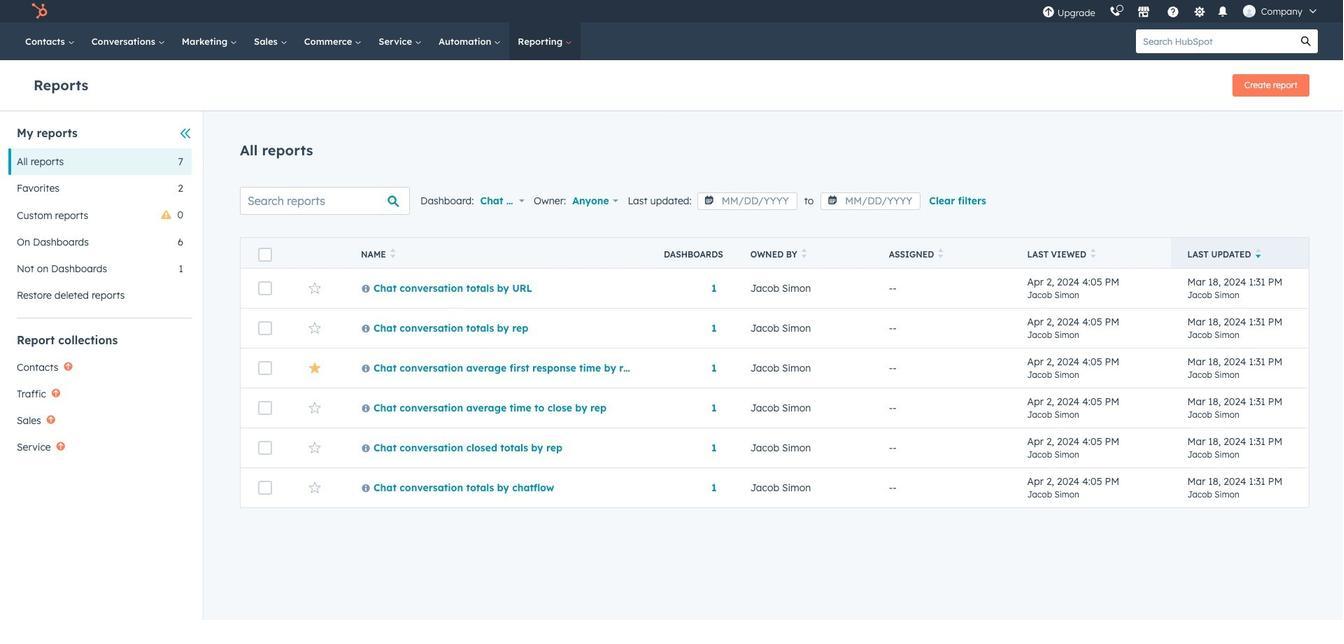 Task type: vqa. For each thing, say whether or not it's contained in the screenshot.
2nd Press to sort. icon from the right
yes



Task type: locate. For each thing, give the bounding box(es) containing it.
1 press to sort. element from the left
[[390, 248, 396, 260]]

2 press to sort. image from the left
[[802, 248, 807, 258]]

press to sort. image
[[390, 248, 396, 258], [802, 248, 807, 258], [939, 248, 944, 258], [1091, 248, 1097, 258]]

MM/DD/YYYY text field
[[698, 192, 798, 210]]

banner
[[34, 70, 1310, 97]]

4 press to sort. image from the left
[[1091, 248, 1097, 258]]

3 press to sort. image from the left
[[939, 248, 944, 258]]

report filters element
[[8, 125, 192, 309]]

descending sort. press to sort ascending. image
[[1256, 248, 1261, 258]]

jacob simon image
[[1244, 5, 1256, 17]]

press to sort. image for 2nd press to sort. element
[[802, 248, 807, 258]]

MM/DD/YYYY text field
[[821, 192, 921, 210]]

press to sort. element
[[390, 248, 396, 260], [802, 248, 807, 260], [939, 248, 944, 260], [1091, 248, 1097, 260]]

press to sort. image for first press to sort. element from right
[[1091, 248, 1097, 258]]

marketplaces image
[[1138, 6, 1151, 19]]

menu
[[1036, 0, 1327, 22]]

1 press to sort. image from the left
[[390, 248, 396, 258]]

report collections element
[[8, 332, 192, 461]]



Task type: describe. For each thing, give the bounding box(es) containing it.
2 press to sort. element from the left
[[802, 248, 807, 260]]

4 press to sort. element from the left
[[1091, 248, 1097, 260]]

press to sort. image for first press to sort. element from the left
[[390, 248, 396, 258]]

Search HubSpot search field
[[1137, 29, 1295, 53]]

Search reports search field
[[240, 187, 410, 215]]

descending sort. press to sort ascending. element
[[1256, 248, 1261, 260]]

press to sort. image for second press to sort. element from the right
[[939, 248, 944, 258]]

3 press to sort. element from the left
[[939, 248, 944, 260]]



